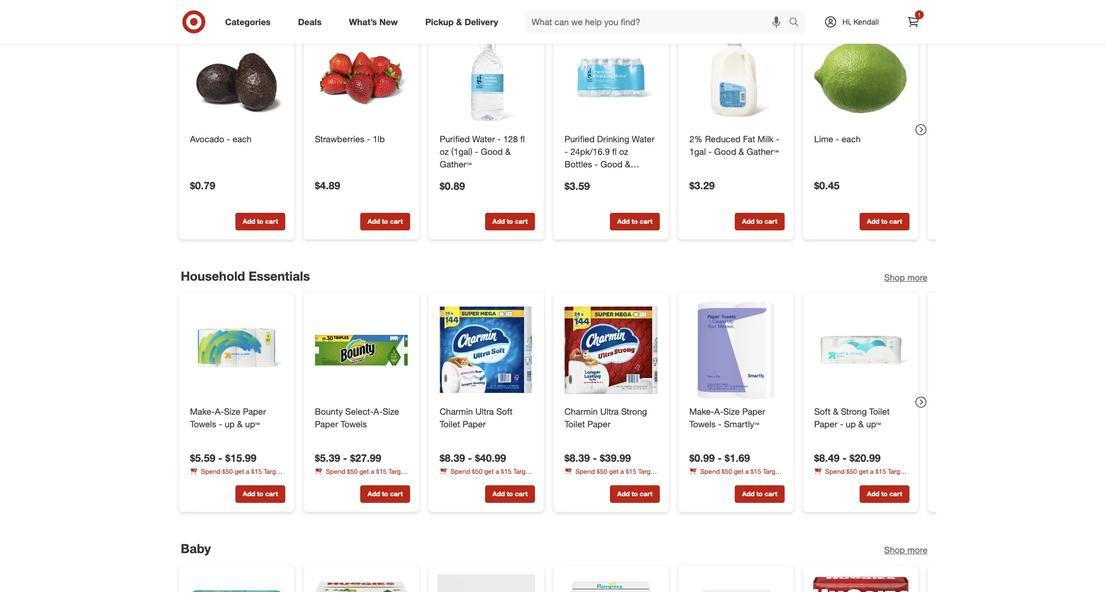 Task type: vqa. For each thing, say whether or not it's contained in the screenshot.
Off in $1 Off Puffs Tissues Mfr Single-Use Coupon
no



Task type: locate. For each thing, give the bounding box(es) containing it.
2 towels from the left
[[341, 419, 367, 430]]

1 vertical spatial shop more button
[[885, 545, 928, 557]]

1 a- from the left
[[215, 407, 224, 418]]

1 horizontal spatial home
[[745, 477, 762, 486]]

strawberries - 1lb image
[[313, 29, 410, 126], [313, 29, 410, 126]]

up™ up $20.99
[[867, 419, 881, 430]]

soft inside soft & strong toilet paper - up & up™
[[815, 407, 831, 418]]

paper for $8.39 - $40.99
[[463, 419, 486, 430]]

$0.89
[[440, 179, 465, 192]]

2% reduced fat milk - 1gal - good & gather™ image
[[688, 29, 785, 126], [688, 29, 785, 126]]

towels inside make-a-size paper towels - smartly™
[[690, 419, 716, 430]]

charmin ultra strong toilet paper link
[[565, 406, 658, 431]]

0 horizontal spatial target
[[264, 468, 282, 476]]

$0.45
[[815, 179, 840, 192]]

soft up $8.49
[[815, 407, 831, 418]]

0 vertical spatial shop
[[885, 272, 905, 283]]

target
[[264, 468, 282, 476], [763, 468, 781, 476], [888, 468, 906, 476]]

a down $15.99
[[246, 468, 250, 476]]

2 target from the left
[[763, 468, 781, 476]]

0 horizontal spatial up
[[225, 419, 235, 430]]

purified for purified drinking water - 24pk/16.9 fl oz bottles - good & gather™ $3.59
[[565, 134, 595, 144]]

hi,
[[843, 17, 852, 26]]

charmin for $8.39 - $40.99
[[440, 407, 473, 418]]

1 horizontal spatial select
[[726, 477, 743, 486]]

1 horizontal spatial size
[[383, 407, 399, 418]]

2 ultra from the left
[[601, 407, 619, 418]]

spend $50 get a $15 target giftcard on select home care down $15.99
[[190, 468, 282, 486]]

towels inside the make-a-size paper towels - up & up™
[[190, 419, 216, 430]]

make-a-size paper towels - smartly™ image
[[688, 302, 785, 400], [688, 302, 785, 400]]

make- up $5.59
[[190, 407, 215, 418]]

cart for make-a-size paper towels - up & up™
[[265, 490, 278, 499]]

2 horizontal spatial spend
[[826, 468, 845, 476]]

toilet up $20.99
[[870, 407, 890, 418]]

1 ultra from the left
[[476, 407, 494, 418]]

size for $5.59
[[224, 407, 240, 418]]

2 vertical spatial gather™
[[565, 171, 597, 182]]

1 $8.39 from the left
[[440, 452, 465, 465]]

size for $0.99
[[724, 407, 740, 418]]

2 giftcard from the left
[[690, 477, 715, 486]]

toilet inside charmin ultra soft toilet paper
[[440, 419, 460, 430]]

make- for $0.99 - $1.69
[[690, 407, 715, 418]]

charmin inside charmin ultra strong toilet paper
[[565, 407, 598, 418]]

2% reduced fat milk - 1gal - good & gather™ link
[[690, 133, 783, 158]]

2 horizontal spatial gather™
[[747, 146, 779, 157]]

ultra
[[476, 407, 494, 418], [601, 407, 619, 418]]

0 horizontal spatial toilet
[[440, 419, 460, 430]]

2 soft from the left
[[815, 407, 831, 418]]

3 spend from the left
[[826, 468, 845, 476]]

1 size from the left
[[224, 407, 240, 418]]

purified water - 128 fl oz (1gal) - good & gather™ link
[[440, 133, 533, 171]]

paper for $5.39 - $27.99
[[315, 419, 338, 430]]

on
[[217, 477, 224, 486], [716, 477, 724, 486], [841, 477, 849, 486]]

cart for lime - each
[[890, 217, 903, 226]]

1 oz from the left
[[440, 146, 449, 157]]

0 horizontal spatial oz
[[440, 146, 449, 157]]

2 strong from the left
[[841, 407, 867, 418]]

2 get from the left
[[734, 468, 744, 476]]

1 horizontal spatial towels
[[341, 419, 367, 430]]

1 each from the left
[[233, 134, 252, 144]]

more
[[908, 272, 928, 283], [908, 545, 928, 556]]

each
[[233, 134, 252, 144], [842, 134, 861, 144]]

make- inside make-a-size paper towels - smartly™
[[690, 407, 715, 418]]

add to cart button for charmin ultra strong toilet paper
[[610, 486, 660, 504]]

up up $5.59 - $15.99
[[225, 419, 235, 430]]

2 spend $50 get a $15 target giftcard on select home care button from the left
[[690, 467, 785, 486]]

0 horizontal spatial select
[[226, 477, 244, 486]]

3 select from the left
[[851, 477, 868, 486]]

add for soft & strong toilet paper - up & up™
[[867, 490, 880, 499]]

1 horizontal spatial get
[[734, 468, 744, 476]]

get down $1.69
[[734, 468, 744, 476]]

soft & strong toilet paper - up & up™ image
[[813, 302, 910, 400], [813, 302, 910, 400]]

ultra up the $39.99
[[601, 407, 619, 418]]

add to cart button
[[236, 213, 285, 230], [361, 213, 410, 230], [485, 213, 535, 230], [610, 213, 660, 230], [735, 213, 785, 230], [860, 213, 910, 230], [236, 486, 285, 504], [361, 486, 410, 504], [485, 486, 535, 504], [610, 486, 660, 504], [735, 486, 785, 504], [860, 486, 910, 504]]

charmin ultra soft toilet paper
[[440, 407, 513, 430]]

1 spend $50 get a $15 target giftcard on select home care from the left
[[190, 468, 282, 486]]

- up $5.59 - $15.99
[[219, 419, 222, 430]]

fat
[[743, 134, 756, 144]]

toilet for $8.39 - $39.99
[[565, 419, 585, 430]]

size inside the make-a-size paper towels - up & up™
[[224, 407, 240, 418]]

toilet inside soft & strong toilet paper - up & up™
[[870, 407, 890, 418]]

spend down $5.59
[[201, 468, 221, 476]]

1 horizontal spatial toilet
[[565, 419, 585, 430]]

spend $50 get a $15 target giftcard on select home care button down $20.99
[[815, 467, 910, 486]]

a- up $27.99
[[374, 407, 383, 418]]

fl down drinking
[[613, 146, 617, 157]]

select down $15.99
[[226, 477, 244, 486]]

strong for $39.99
[[622, 407, 647, 418]]

& right the pickup
[[456, 16, 462, 27]]

0 horizontal spatial ultra
[[476, 407, 494, 418]]

charmin up $8.39 - $39.99
[[565, 407, 598, 418]]

- up bottles
[[565, 146, 568, 157]]

$15 down $20.99
[[876, 468, 887, 476]]

get for $15.99
[[235, 468, 244, 476]]

spend $50 get a $15 target giftcard on select home care
[[190, 468, 282, 486], [690, 468, 781, 486], [815, 468, 906, 486]]

3 $15 from the left
[[876, 468, 887, 476]]

a-
[[215, 407, 224, 418], [374, 407, 383, 418], [715, 407, 724, 418]]

0 horizontal spatial spend $50 get a $15 target giftcard on select home care button
[[190, 467, 285, 486]]

oz left the (1gal)
[[440, 146, 449, 157]]

add to cart button for make-a-size paper towels - up & up™
[[236, 486, 285, 504]]

0 horizontal spatial care
[[264, 477, 277, 486]]

2 $8.39 from the left
[[565, 452, 590, 465]]

1 horizontal spatial spend
[[701, 468, 720, 476]]

2 horizontal spatial giftcard
[[815, 477, 840, 486]]

0 horizontal spatial size
[[224, 407, 240, 418]]

1 select from the left
[[226, 477, 244, 486]]

2 select from the left
[[726, 477, 743, 486]]

add to cart for charmin ultra soft toilet paper
[[493, 490, 528, 499]]

towels up $5.59
[[190, 419, 216, 430]]

1 horizontal spatial $8.39
[[565, 452, 590, 465]]

2 up™ from the left
[[867, 419, 881, 430]]

2 horizontal spatial a-
[[715, 407, 724, 418]]

toilet up $8.39 - $39.99
[[565, 419, 585, 430]]

1 purified from the left
[[440, 134, 470, 144]]

home down $20.99
[[870, 477, 887, 486]]

3 care from the left
[[889, 477, 901, 486]]

1 horizontal spatial gather™
[[565, 171, 597, 182]]

fl inside purified water - 128 fl oz (1gal) - good & gather™
[[521, 134, 525, 144]]

purified water - 128 fl oz (1gal) - good & gather™ image
[[438, 29, 535, 126], [438, 29, 535, 126]]

2 horizontal spatial size
[[724, 407, 740, 418]]

$5.39 - $27.99
[[315, 452, 382, 465]]

1 horizontal spatial charmin
[[565, 407, 598, 418]]

cart for soft & strong toilet paper - up & up™
[[890, 490, 903, 499]]

soft inside charmin ultra soft toilet paper
[[497, 407, 513, 418]]

gather™ down the (1gal)
[[440, 159, 472, 170]]

- right lime
[[836, 134, 840, 144]]

& down drinking
[[625, 159, 631, 170]]

$4.89
[[315, 179, 340, 192]]

toilet inside charmin ultra strong toilet paper
[[565, 419, 585, 430]]

1 on from the left
[[217, 477, 224, 486]]

strawberries - 1lb link
[[315, 133, 408, 146]]

& inside the make-a-size paper towels - up & up™
[[237, 419, 243, 430]]

paper inside charmin ultra soft toilet paper
[[463, 419, 486, 430]]

purified drinking water - 24pk/16.9 fl oz bottles - good & gather™ image
[[563, 29, 660, 126], [563, 29, 660, 126]]

to for make-a-size paper towels - smartly™
[[757, 490, 763, 499]]

add
[[243, 217, 255, 226], [368, 217, 380, 226], [493, 217, 505, 226], [618, 217, 630, 226], [743, 217, 755, 226], [867, 217, 880, 226], [243, 490, 255, 499], [368, 490, 380, 499], [493, 490, 505, 499], [618, 490, 630, 499], [743, 490, 755, 499], [867, 490, 880, 499]]

$50
[[222, 468, 233, 476], [722, 468, 733, 476], [847, 468, 857, 476]]

household
[[181, 268, 245, 284]]

0 horizontal spatial get
[[235, 468, 244, 476]]

cart for bounty select-a-size paper towels
[[390, 490, 403, 499]]

1 horizontal spatial each
[[842, 134, 861, 144]]

0 horizontal spatial soft
[[497, 407, 513, 418]]

fragrance-free baby wipes - up & up™ (select count) image
[[438, 575, 535, 593], [438, 575, 535, 593]]

cart for strawberries - 1lb
[[390, 217, 403, 226]]

0 vertical spatial fl
[[521, 134, 525, 144]]

1 shop more from the top
[[885, 272, 928, 283]]

2 horizontal spatial target
[[888, 468, 906, 476]]

care
[[264, 477, 277, 486], [764, 477, 776, 486], [889, 477, 901, 486]]

1 horizontal spatial on
[[716, 477, 724, 486]]

shop more button
[[885, 271, 928, 284], [885, 545, 928, 557]]

2 each from the left
[[842, 134, 861, 144]]

1 target from the left
[[264, 468, 282, 476]]

huggies little snugglers baby diapers – (select size and count) image
[[813, 575, 910, 593], [813, 575, 910, 593]]

0 horizontal spatial charmin
[[440, 407, 473, 418]]

2 care from the left
[[764, 477, 776, 486]]

- right the (1gal)
[[475, 146, 479, 157]]

- right milk
[[776, 134, 780, 144]]

0 horizontal spatial $8.39
[[440, 452, 465, 465]]

0 horizontal spatial spend
[[201, 468, 221, 476]]

0 horizontal spatial $15
[[251, 468, 262, 476]]

pampers swaddlers active baby diapers - (select size and count) image
[[188, 575, 285, 593], [188, 575, 285, 593]]

a down $20.99
[[871, 468, 874, 476]]

to for lime - each
[[882, 217, 888, 226]]

2 horizontal spatial spend $50 get a $15 target giftcard on select home care
[[815, 468, 906, 486]]

good
[[481, 146, 503, 157], [715, 146, 737, 157], [601, 159, 623, 170]]

cart for make-a-size paper towels - smartly™
[[765, 490, 778, 499]]

1 charmin from the left
[[440, 407, 473, 418]]

add to cart button for 2% reduced fat milk - 1gal - good & gather™
[[735, 213, 785, 230]]

target for $8.49 - $20.99
[[888, 468, 906, 476]]

cart for charmin ultra soft toilet paper
[[515, 490, 528, 499]]

paper up $8.39 - $39.99
[[588, 419, 611, 430]]

1 make- from the left
[[190, 407, 215, 418]]

3 spend $50 get a $15 target giftcard on select home care button from the left
[[815, 467, 910, 486]]

0 horizontal spatial $50
[[222, 468, 233, 476]]

soft up the $40.99
[[497, 407, 513, 418]]

home down $1.69
[[745, 477, 762, 486]]

1 home from the left
[[246, 477, 262, 486]]

1 strong from the left
[[622, 407, 647, 418]]

1 vertical spatial fl
[[613, 146, 617, 157]]

$8.39
[[440, 452, 465, 465], [565, 452, 590, 465]]

2 purified from the left
[[565, 134, 595, 144]]

2 horizontal spatial on
[[841, 477, 849, 486]]

2 spend from the left
[[701, 468, 720, 476]]

paper up smartly™
[[743, 407, 766, 418]]

& down fat
[[739, 146, 745, 157]]

$15 down $15.99
[[251, 468, 262, 476]]

care for $15.99
[[264, 477, 277, 486]]

1 vertical spatial more
[[908, 545, 928, 556]]

$50 down $5.59 - $15.99
[[222, 468, 233, 476]]

3 a- from the left
[[715, 407, 724, 418]]

1 horizontal spatial a
[[746, 468, 749, 476]]

up™ up $15.99
[[245, 419, 260, 430]]

hi, kendall
[[843, 17, 879, 26]]

good inside 2% reduced fat milk - 1gal - good & gather™
[[715, 146, 737, 157]]

each right avocado
[[233, 134, 252, 144]]

$50 down $0.99 - $1.69
[[722, 468, 733, 476]]

giftcard down $5.59
[[190, 477, 215, 486]]

on for $15.99
[[217, 477, 224, 486]]

categories
[[225, 16, 271, 27]]

to for charmin ultra soft toilet paper
[[507, 490, 513, 499]]

paper inside charmin ultra strong toilet paper
[[588, 419, 611, 430]]

2 horizontal spatial spend $50 get a $15 target giftcard on select home care button
[[815, 467, 910, 486]]

1 horizontal spatial water
[[632, 134, 655, 144]]

water
[[472, 134, 495, 144], [632, 134, 655, 144]]

gather™
[[747, 146, 779, 157], [440, 159, 472, 170], [565, 171, 597, 182]]

2 home from the left
[[745, 477, 762, 486]]

$0.99
[[690, 452, 715, 465]]

soft & strong toilet paper - up & up™
[[815, 407, 890, 430]]

make-
[[190, 407, 215, 418], [690, 407, 715, 418]]

add to cart button for bounty select-a-size paper towels
[[361, 486, 410, 504]]

0 horizontal spatial fl
[[521, 134, 525, 144]]

$15 down smartly™
[[751, 468, 762, 476]]

ultra for $40.99
[[476, 407, 494, 418]]

0 horizontal spatial spend $50 get a $15 target giftcard on select home care
[[190, 468, 282, 486]]

a
[[246, 468, 250, 476], [746, 468, 749, 476], [871, 468, 874, 476]]

on down $5.59 - $15.99
[[217, 477, 224, 486]]

ultra inside charmin ultra strong toilet paper
[[601, 407, 619, 418]]

$15 for $8.49 - $20.99
[[876, 468, 887, 476]]

pickup & delivery
[[426, 16, 499, 27]]

good right the (1gal)
[[481, 146, 503, 157]]

2 $50 from the left
[[722, 468, 733, 476]]

giftcard
[[190, 477, 215, 486], [690, 477, 715, 486], [815, 477, 840, 486]]

soft
[[497, 407, 513, 418], [815, 407, 831, 418]]

1 vertical spatial shop more
[[885, 545, 928, 556]]

2 on from the left
[[716, 477, 724, 486]]

a- for $0.99
[[715, 407, 724, 418]]

2 horizontal spatial $15
[[876, 468, 887, 476]]

$50 for $1.69
[[722, 468, 733, 476]]

fl right 128
[[521, 134, 525, 144]]

make-a-size paper towels - up & up™ image
[[188, 302, 285, 400], [188, 302, 285, 400]]

0 horizontal spatial a
[[246, 468, 250, 476]]

size inside make-a-size paper towels - smartly™
[[724, 407, 740, 418]]

get down $15.99
[[235, 468, 244, 476]]

& down 128
[[506, 146, 511, 157]]

a- up $5.59 - $15.99
[[215, 407, 224, 418]]

to for bounty select-a-size paper towels
[[382, 490, 388, 499]]

charmin ultra soft toilet paper image
[[438, 302, 535, 400], [438, 302, 535, 400]]

up inside the make-a-size paper towels - up & up™
[[225, 419, 235, 430]]

0 horizontal spatial good
[[481, 146, 503, 157]]

2 horizontal spatial toilet
[[870, 407, 890, 418]]

purified up the (1gal)
[[440, 134, 470, 144]]

- left 128
[[498, 134, 501, 144]]

a- for $5.59
[[215, 407, 224, 418]]

1 horizontal spatial fl
[[613, 146, 617, 157]]

- up $8.49 - $20.99
[[840, 419, 844, 430]]

2 spend $50 get a $15 target giftcard on select home care from the left
[[690, 468, 781, 486]]

bounty select-a-size paper towels
[[315, 407, 399, 430]]

2 horizontal spatial care
[[889, 477, 901, 486]]

1 more from the top
[[908, 272, 928, 283]]

1 giftcard from the left
[[190, 477, 215, 486]]

2 a- from the left
[[374, 407, 383, 418]]

each right lime
[[842, 134, 861, 144]]

1 horizontal spatial make-
[[690, 407, 715, 418]]

giftcard down $0.99
[[690, 477, 715, 486]]

size up $15.99
[[224, 407, 240, 418]]

$50 for $20.99
[[847, 468, 857, 476]]

1 spend $50 get a $15 target giftcard on select home care button from the left
[[190, 467, 285, 486]]

charmin
[[440, 407, 473, 418], [565, 407, 598, 418]]

1 horizontal spatial purified
[[565, 134, 595, 144]]

1 vertical spatial shop
[[885, 545, 905, 556]]

2 shop more from the top
[[885, 545, 928, 556]]

avocado - each image
[[188, 29, 285, 126], [188, 29, 285, 126]]

strong inside charmin ultra strong toilet paper
[[622, 407, 647, 418]]

soft & strong toilet paper - up & up™ link
[[815, 406, 908, 431]]

1 horizontal spatial $15
[[751, 468, 762, 476]]

spend $50 get a $15 target giftcard on select home care for $15.99
[[190, 468, 282, 486]]

water up the (1gal)
[[472, 134, 495, 144]]

0 horizontal spatial each
[[233, 134, 252, 144]]

purified up 24pk/16.9
[[565, 134, 595, 144]]

&
[[456, 16, 462, 27], [506, 146, 511, 157], [739, 146, 745, 157], [625, 159, 631, 170], [833, 407, 839, 418], [237, 419, 243, 430], [859, 419, 864, 430]]

a- inside the make-a-size paper towels - up & up™
[[215, 407, 224, 418]]

1 soft from the left
[[497, 407, 513, 418]]

add to cart button for strawberries - 1lb
[[361, 213, 410, 230]]

2 water from the left
[[632, 134, 655, 144]]

strong up the $39.99
[[622, 407, 647, 418]]

add to cart for 2% reduced fat milk - 1gal - good & gather™
[[743, 217, 778, 226]]

home
[[246, 477, 262, 486], [745, 477, 762, 486], [870, 477, 887, 486]]

- left 1lb
[[367, 134, 371, 144]]

0 vertical spatial shop more
[[885, 272, 928, 283]]

3 on from the left
[[841, 477, 849, 486]]

2 shop more button from the top
[[885, 545, 928, 557]]

3 target from the left
[[888, 468, 906, 476]]

spend down $8.49
[[826, 468, 845, 476]]

bounty select-a-size paper towels image
[[313, 302, 410, 400], [313, 302, 410, 400]]

paper down bounty
[[315, 419, 338, 430]]

1 water from the left
[[472, 134, 495, 144]]

0 horizontal spatial a-
[[215, 407, 224, 418]]

gather™ down bottles
[[565, 171, 597, 182]]

1 horizontal spatial ultra
[[601, 407, 619, 418]]

more for household essentials
[[908, 272, 928, 283]]

good down reduced
[[715, 146, 737, 157]]

1 up™ from the left
[[245, 419, 260, 430]]

0 horizontal spatial gather™
[[440, 159, 472, 170]]

on down $8.49 - $20.99
[[841, 477, 849, 486]]

search
[[784, 17, 811, 28]]

spend $50 get a $15 target giftcard on select home care button
[[190, 467, 285, 486], [690, 467, 785, 486], [815, 467, 910, 486]]

up™ inside soft & strong toilet paper - up & up™
[[867, 419, 881, 430]]

1 horizontal spatial target
[[763, 468, 781, 476]]

to for make-a-size paper towels - up & up™
[[257, 490, 263, 499]]

0 vertical spatial gather™
[[747, 146, 779, 157]]

shop more button for baby
[[885, 545, 928, 557]]

3 home from the left
[[870, 477, 887, 486]]

strong inside soft & strong toilet paper - up & up™
[[841, 407, 867, 418]]

charmin inside charmin ultra soft toilet paper
[[440, 407, 473, 418]]

add to cart for lime - each
[[867, 217, 903, 226]]

spend for $0.99
[[701, 468, 720, 476]]

get
[[235, 468, 244, 476], [734, 468, 744, 476], [859, 468, 869, 476]]

1 horizontal spatial $50
[[722, 468, 733, 476]]

spend $50 get a $15 target giftcard on select home care down $1.69
[[690, 468, 781, 486]]

0 horizontal spatial up™
[[245, 419, 260, 430]]

a- inside bounty select-a-size paper towels
[[374, 407, 383, 418]]

2 oz from the left
[[620, 146, 629, 157]]

make- up $0.99
[[690, 407, 715, 418]]

purified drinking water - 24pk/16.9 fl oz bottles - good & gather™ $3.59
[[565, 134, 655, 192]]

each for $0.79
[[233, 134, 252, 144]]

paper inside the make-a-size paper towels - up & up™
[[243, 407, 266, 418]]

3 giftcard from the left
[[815, 477, 840, 486]]

1 horizontal spatial strong
[[841, 407, 867, 418]]

up inside soft & strong toilet paper - up & up™
[[846, 419, 856, 430]]

1 a from the left
[[246, 468, 250, 476]]

select-
[[345, 407, 374, 418]]

a down $1.69
[[746, 468, 749, 476]]

-
[[227, 134, 230, 144], [367, 134, 371, 144], [498, 134, 501, 144], [776, 134, 780, 144], [836, 134, 840, 144], [475, 146, 479, 157], [565, 146, 568, 157], [709, 146, 712, 157], [595, 159, 598, 170], [219, 419, 222, 430], [719, 419, 722, 430], [840, 419, 844, 430], [218, 452, 223, 465], [343, 452, 348, 465], [468, 452, 472, 465], [593, 452, 597, 465], [718, 452, 722, 465], [843, 452, 847, 465]]

1 shop from the top
[[885, 272, 905, 283]]

cart
[[265, 217, 278, 226], [390, 217, 403, 226], [515, 217, 528, 226], [640, 217, 653, 226], [765, 217, 778, 226], [890, 217, 903, 226], [265, 490, 278, 499], [390, 490, 403, 499], [515, 490, 528, 499], [640, 490, 653, 499], [765, 490, 778, 499], [890, 490, 903, 499]]

3 towels from the left
[[690, 419, 716, 430]]

- left the $39.99
[[593, 452, 597, 465]]

1 $50 from the left
[[222, 468, 233, 476]]

2 a from the left
[[746, 468, 749, 476]]

2 up from the left
[[846, 419, 856, 430]]

up up $8.49 - $20.99
[[846, 419, 856, 430]]

ultra inside charmin ultra soft toilet paper
[[476, 407, 494, 418]]

huggies natural care sensitive unscented baby wipes (select count) image
[[313, 575, 410, 593], [313, 575, 410, 593]]

& inside pickup & delivery link
[[456, 16, 462, 27]]

water inside purified drinking water - 24pk/16.9 fl oz bottles - good & gather™ $3.59
[[632, 134, 655, 144]]

2 horizontal spatial good
[[715, 146, 737, 157]]

gather™ down milk
[[747, 146, 779, 157]]

1 horizontal spatial care
[[764, 477, 776, 486]]

purified inside purified water - 128 fl oz (1gal) - good & gather™
[[440, 134, 470, 144]]

charmin ultra strong toilet paper
[[565, 407, 647, 430]]

add to cart for bounty select-a-size paper towels
[[368, 490, 403, 499]]

add for charmin ultra soft toilet paper
[[493, 490, 505, 499]]

1 horizontal spatial soft
[[815, 407, 831, 418]]

home for $15.99
[[246, 477, 262, 486]]

ultra up the $40.99
[[476, 407, 494, 418]]

0 horizontal spatial towels
[[190, 419, 216, 430]]

1 vertical spatial gather™
[[440, 159, 472, 170]]

cart for purified drinking water - 24pk/16.9 fl oz bottles - good & gather™
[[640, 217, 653, 226]]

good down 24pk/16.9
[[601, 159, 623, 170]]

$8.39 left the $39.99
[[565, 452, 590, 465]]

shop
[[885, 272, 905, 283], [885, 545, 905, 556]]

a- inside make-a-size paper towels - smartly™
[[715, 407, 724, 418]]

- left smartly™
[[719, 419, 722, 430]]

- inside soft & strong toilet paper - up & up™
[[840, 419, 844, 430]]

giftcard for $5.59 - $15.99
[[190, 477, 215, 486]]

0 horizontal spatial home
[[246, 477, 262, 486]]

0 vertical spatial shop more button
[[885, 271, 928, 284]]

what's
[[349, 16, 377, 27]]

up
[[225, 419, 235, 430], [846, 419, 856, 430]]

1 spend from the left
[[201, 468, 221, 476]]

oz down drinking
[[620, 146, 629, 157]]

$15
[[251, 468, 262, 476], [751, 468, 762, 476], [876, 468, 887, 476]]

cart for purified water - 128 fl oz (1gal) - good & gather™
[[515, 217, 528, 226]]

spend $50 get a $15 target giftcard on select home care down $20.99
[[815, 468, 906, 486]]

towels for $0.99
[[690, 419, 716, 430]]

charmin ultra strong toilet paper image
[[563, 302, 660, 400], [563, 302, 660, 400]]

paper up $15.99
[[243, 407, 266, 418]]

towels inside bounty select-a-size paper towels
[[341, 419, 367, 430]]

2 horizontal spatial $50
[[847, 468, 857, 476]]

on for $20.99
[[841, 477, 849, 486]]

2 horizontal spatial get
[[859, 468, 869, 476]]

giftcard for $0.99 - $1.69
[[690, 477, 715, 486]]

1 up from the left
[[225, 419, 235, 430]]

to for soft & strong toilet paper - up & up™
[[882, 490, 888, 499]]

add to cart button for soft & strong toilet paper - up & up™
[[860, 486, 910, 504]]

1 $15 from the left
[[251, 468, 262, 476]]

purified inside purified drinking water - 24pk/16.9 fl oz bottles - good & gather™ $3.59
[[565, 134, 595, 144]]

2 horizontal spatial a
[[871, 468, 874, 476]]

0 horizontal spatial on
[[217, 477, 224, 486]]

$0.99 - $1.69
[[690, 452, 750, 465]]

add for make-a-size paper towels - smartly™
[[743, 490, 755, 499]]

0 vertical spatial more
[[908, 272, 928, 283]]

size up smartly™
[[724, 407, 740, 418]]

paper inside bounty select-a-size paper towels
[[315, 419, 338, 430]]

make-a-size paper towels - up & up™ link
[[190, 406, 283, 431]]

add to cart for purified drinking water - 24pk/16.9 fl oz bottles - good & gather™
[[618, 217, 653, 226]]

reduced
[[705, 134, 741, 144]]

0 horizontal spatial giftcard
[[190, 477, 215, 486]]

paper inside soft & strong toilet paper - up & up™
[[815, 419, 838, 430]]

2 horizontal spatial towels
[[690, 419, 716, 430]]

3 spend $50 get a $15 target giftcard on select home care from the left
[[815, 468, 906, 486]]

- inside the make-a-size paper towels - up & up™
[[219, 419, 222, 430]]

1 towels from the left
[[190, 419, 216, 430]]

0 horizontal spatial make-
[[190, 407, 215, 418]]

towels down select-
[[341, 419, 367, 430]]

- right $5.59
[[218, 452, 223, 465]]

3 size from the left
[[724, 407, 740, 418]]

- inside 'link'
[[367, 134, 371, 144]]

lime - each image
[[813, 29, 910, 126], [813, 29, 910, 126]]

1 horizontal spatial oz
[[620, 146, 629, 157]]

1 horizontal spatial spend $50 get a $15 target giftcard on select home care button
[[690, 467, 785, 486]]

on for $1.69
[[716, 477, 724, 486]]

- right $5.39
[[343, 452, 348, 465]]

1 shop more button from the top
[[885, 271, 928, 284]]

& up $15.99
[[237, 419, 243, 430]]

get for $1.69
[[734, 468, 744, 476]]

paper for $8.39 - $39.99
[[588, 419, 611, 430]]

1 get from the left
[[235, 468, 244, 476]]

giftcard for $8.49 - $20.99
[[815, 477, 840, 486]]

2 size from the left
[[383, 407, 399, 418]]

2 $15 from the left
[[751, 468, 762, 476]]

strong
[[622, 407, 647, 418], [841, 407, 867, 418]]

spend $50 get a $15 target giftcard on select home care button down $1.69
[[690, 467, 785, 486]]

paper up $8.39 - $40.99
[[463, 419, 486, 430]]

1 care from the left
[[264, 477, 277, 486]]

spend down $0.99
[[701, 468, 720, 476]]

charmin up $8.39 - $40.99
[[440, 407, 473, 418]]

towels up $0.99
[[690, 419, 716, 430]]

select for $20.99
[[851, 477, 868, 486]]

1 horizontal spatial up
[[846, 419, 856, 430]]

2 more from the top
[[908, 545, 928, 556]]

$8.39 left the $40.99
[[440, 452, 465, 465]]

2 horizontal spatial home
[[870, 477, 887, 486]]

1 horizontal spatial a-
[[374, 407, 383, 418]]

0 horizontal spatial purified
[[440, 134, 470, 144]]

strawberries
[[315, 134, 365, 144]]

1gal
[[690, 146, 706, 157]]

2 charmin from the left
[[565, 407, 598, 418]]

128
[[504, 134, 518, 144]]

1 horizontal spatial spend $50 get a $15 target giftcard on select home care
[[690, 468, 781, 486]]

size right select-
[[383, 407, 399, 418]]

strong for $20.99
[[841, 407, 867, 418]]

make-a-size paper towels - smartly™
[[690, 407, 766, 430]]

3 get from the left
[[859, 468, 869, 476]]

paper inside make-a-size paper towels - smartly™
[[743, 407, 766, 418]]

3 $50 from the left
[[847, 468, 857, 476]]

24pk/16.9
[[571, 146, 610, 157]]

0 horizontal spatial water
[[472, 134, 495, 144]]

fl
[[521, 134, 525, 144], [613, 146, 617, 157]]

shop more
[[885, 272, 928, 283], [885, 545, 928, 556]]

1 horizontal spatial up™
[[867, 419, 881, 430]]

toilet
[[870, 407, 890, 418], [440, 419, 460, 430], [565, 419, 585, 430]]

paper
[[243, 407, 266, 418], [743, 407, 766, 418], [315, 419, 338, 430], [463, 419, 486, 430], [588, 419, 611, 430], [815, 419, 838, 430]]

3 a from the left
[[871, 468, 874, 476]]

select down $1.69
[[726, 477, 743, 486]]

1 horizontal spatial good
[[601, 159, 623, 170]]

2 shop from the top
[[885, 545, 905, 556]]

select down $20.99
[[851, 477, 868, 486]]

giftcard down $8.49
[[815, 477, 840, 486]]

2 make- from the left
[[690, 407, 715, 418]]

up™ inside the make-a-size paper towels - up & up™
[[245, 419, 260, 430]]

disposable diapers pack - up & up™ image
[[688, 575, 785, 593], [688, 575, 785, 593]]

1 horizontal spatial giftcard
[[690, 477, 715, 486]]

2 horizontal spatial select
[[851, 477, 868, 486]]

make- inside the make-a-size paper towels - up & up™
[[190, 407, 215, 418]]

pampers sensitive baby wipes (select count) image
[[563, 575, 660, 593], [563, 575, 660, 593]]

0 horizontal spatial strong
[[622, 407, 647, 418]]

on down $0.99 - $1.69
[[716, 477, 724, 486]]

$50 down $8.49 - $20.99
[[847, 468, 857, 476]]



Task type: describe. For each thing, give the bounding box(es) containing it.
- left $1.69
[[718, 452, 722, 465]]

paper for $8.49 - $20.99
[[815, 419, 838, 430]]

to for 2% reduced fat milk - 1gal - good & gather™
[[757, 217, 763, 226]]

pickup & delivery link
[[416, 10, 512, 34]]

drinking
[[597, 134, 630, 144]]

household essentials
[[181, 268, 310, 284]]

make-a-size paper towels - smartly™ link
[[690, 406, 783, 431]]

kendall
[[854, 17, 879, 26]]

$15 for $0.99 - $1.69
[[751, 468, 762, 476]]

- right "1gal"
[[709, 146, 712, 157]]

pickup
[[426, 16, 454, 27]]

care for $20.99
[[889, 477, 901, 486]]

add for bounty select-a-size paper towels
[[368, 490, 380, 499]]

add to cart for strawberries - 1lb
[[368, 217, 403, 226]]

avocado - each link
[[190, 133, 283, 146]]

up™ for $8.49 - $20.99
[[867, 419, 881, 430]]

gather™ inside 2% reduced fat milk - 1gal - good & gather™
[[747, 146, 779, 157]]

delivery
[[465, 16, 499, 27]]

up for $15.99
[[225, 419, 235, 430]]

more for baby
[[908, 545, 928, 556]]

get for $20.99
[[859, 468, 869, 476]]

new
[[380, 16, 398, 27]]

- inside make-a-size paper towels - smartly™
[[719, 419, 722, 430]]

add for purified drinking water - 24pk/16.9 fl oz bottles - good & gather™
[[618, 217, 630, 226]]

- down 24pk/16.9
[[595, 159, 598, 170]]

- right $8.49
[[843, 452, 847, 465]]

lime - each link
[[815, 133, 908, 146]]

add to cart button for make-a-size paper towels - smartly™
[[735, 486, 785, 504]]

add for make-a-size paper towels - up & up™
[[243, 490, 255, 499]]

$8.39 - $39.99
[[565, 452, 631, 465]]

bottles
[[565, 159, 593, 170]]

add for lime - each
[[867, 217, 880, 226]]

up for $20.99
[[846, 419, 856, 430]]

add for 2% reduced fat milk - 1gal - good & gather™
[[743, 217, 755, 226]]

$8.39 - $40.99
[[440, 452, 506, 465]]

charmin ultra soft toilet paper link
[[440, 406, 533, 431]]

$8.49
[[815, 452, 840, 465]]

spend $50 get a $15 target giftcard on select home care button for $15.99
[[190, 467, 285, 486]]

spend $50 get a $15 target giftcard on select home care button for $1.69
[[690, 467, 785, 486]]

purified drinking water - 24pk/16.9 fl oz bottles - good & gather™ link
[[565, 133, 658, 182]]

$39.99
[[600, 452, 631, 465]]

shop more for household essentials
[[885, 272, 928, 283]]

$15.99
[[225, 452, 257, 465]]

categories link
[[216, 10, 284, 34]]

ultra for $39.99
[[601, 407, 619, 418]]

what's new
[[349, 16, 398, 27]]

add to cart button for avocado - each
[[236, 213, 285, 230]]

$1.69
[[725, 452, 750, 465]]

to for purified drinking water - 24pk/16.9 fl oz bottles - good & gather™
[[632, 217, 638, 226]]

2%
[[690, 134, 703, 144]]

avocado - each
[[190, 134, 252, 144]]

add for strawberries - 1lb
[[368, 217, 380, 226]]

care for $1.69
[[764, 477, 776, 486]]

shop more for baby
[[885, 545, 928, 556]]

add to cart for avocado - each
[[243, 217, 278, 226]]

$8.39 for $8.39 - $40.99
[[440, 452, 465, 465]]

1lb
[[373, 134, 385, 144]]

good inside purified water - 128 fl oz (1gal) - good & gather™
[[481, 146, 503, 157]]

add to cart for make-a-size paper towels - smartly™
[[743, 490, 778, 499]]

1 link
[[902, 10, 926, 34]]

- right avocado
[[227, 134, 230, 144]]

water inside purified water - 128 fl oz (1gal) - good & gather™
[[472, 134, 495, 144]]

(1gal)
[[451, 146, 473, 157]]

spend for $8.49
[[826, 468, 845, 476]]

gather™ inside purified water - 128 fl oz (1gal) - good & gather™
[[440, 159, 472, 170]]

$3.29
[[690, 179, 715, 192]]

add to cart button for charmin ultra soft toilet paper
[[485, 486, 535, 504]]

bounty
[[315, 407, 343, 418]]

lime
[[815, 134, 834, 144]]

spend $50 get a $15 target giftcard on select home care for $20.99
[[815, 468, 906, 486]]

$5.59
[[190, 452, 215, 465]]

search button
[[784, 10, 811, 36]]

$8.49 - $20.99
[[815, 452, 881, 465]]

to for purified water - 128 fl oz (1gal) - good & gather™
[[507, 217, 513, 226]]

charmin for $8.39 - $39.99
[[565, 407, 598, 418]]

deals
[[298, 16, 322, 27]]

good inside purified drinking water - 24pk/16.9 fl oz bottles - good & gather™ $3.59
[[601, 159, 623, 170]]

home for $20.99
[[870, 477, 887, 486]]

make-a-size paper towels - up & up™
[[190, 407, 266, 430]]

essentials
[[249, 268, 310, 284]]

cart for 2% reduced fat milk - 1gal - good & gather™
[[765, 217, 778, 226]]

What can we help you find? suggestions appear below search field
[[525, 10, 792, 34]]

add for charmin ultra strong toilet paper
[[618, 490, 630, 499]]

smartly™
[[724, 419, 760, 430]]

& inside purified drinking water - 24pk/16.9 fl oz bottles - good & gather™ $3.59
[[625, 159, 631, 170]]

& inside purified water - 128 fl oz (1gal) - good & gather™
[[506, 146, 511, 157]]

up™ for $5.59 - $15.99
[[245, 419, 260, 430]]

cart for charmin ultra strong toilet paper
[[640, 490, 653, 499]]

toilet for $8.49 - $20.99
[[870, 407, 890, 418]]

lime - each
[[815, 134, 861, 144]]

purified for purified water - 128 fl oz (1gal) - good & gather™
[[440, 134, 470, 144]]

toilet for $8.39 - $40.99
[[440, 419, 460, 430]]

a for $15.99
[[246, 468, 250, 476]]

a for $20.99
[[871, 468, 874, 476]]

target for $5.59 - $15.99
[[264, 468, 282, 476]]

size inside bounty select-a-size paper towels
[[383, 407, 399, 418]]

strawberries - 1lb
[[315, 134, 385, 144]]

home for $1.69
[[745, 477, 762, 486]]

$20.99
[[850, 452, 881, 465]]

oz inside purified water - 128 fl oz (1gal) - good & gather™
[[440, 146, 449, 157]]

spend $50 get a $15 target giftcard on select home care button for $20.99
[[815, 467, 910, 486]]

add for purified water - 128 fl oz (1gal) - good & gather™
[[493, 217, 505, 226]]

$5.39
[[315, 452, 340, 465]]

shop for baby
[[885, 545, 905, 556]]

1
[[918, 12, 921, 18]]

avocado
[[190, 134, 224, 144]]

add for avocado - each
[[243, 217, 255, 226]]

$5.59 - $15.99
[[190, 452, 257, 465]]

& up $20.99
[[859, 419, 864, 430]]

add to cart for soft & strong toilet paper - up & up™
[[867, 490, 903, 499]]

each for $0.45
[[842, 134, 861, 144]]

& up $8.49
[[833, 407, 839, 418]]

cart for avocado - each
[[265, 217, 278, 226]]

a for $1.69
[[746, 468, 749, 476]]

& inside 2% reduced fat milk - 1gal - good & gather™
[[739, 146, 745, 157]]

what's new link
[[340, 10, 412, 34]]

baby
[[181, 541, 211, 557]]

$40.99
[[475, 452, 506, 465]]

to for strawberries - 1lb
[[382, 217, 388, 226]]

milk
[[758, 134, 774, 144]]

purified water - 128 fl oz (1gal) - good & gather™
[[440, 134, 525, 170]]

towels for $5.59
[[190, 419, 216, 430]]

add to cart button for purified water - 128 fl oz (1gal) - good & gather™
[[485, 213, 535, 230]]

$27.99
[[350, 452, 382, 465]]

bounty select-a-size paper towels link
[[315, 406, 408, 431]]

add to cart for charmin ultra strong toilet paper
[[618, 490, 653, 499]]

$0.79
[[190, 179, 215, 192]]

- left the $40.99
[[468, 452, 472, 465]]

deals link
[[289, 10, 335, 34]]

$8.39 for $8.39 - $39.99
[[565, 452, 590, 465]]

shop for household essentials
[[885, 272, 905, 283]]

$3.59
[[565, 179, 590, 192]]

gather™ inside purified drinking water - 24pk/16.9 fl oz bottles - good & gather™ $3.59
[[565, 171, 597, 182]]

make- for $5.59 - $15.99
[[190, 407, 215, 418]]

fl inside purified drinking water - 24pk/16.9 fl oz bottles - good & gather™ $3.59
[[613, 146, 617, 157]]

$15 for $5.59 - $15.99
[[251, 468, 262, 476]]

2% reduced fat milk - 1gal - good & gather™
[[690, 134, 780, 157]]

to for charmin ultra strong toilet paper
[[632, 490, 638, 499]]

spend $50 get a $15 target giftcard on select home care for $1.69
[[690, 468, 781, 486]]

add to cart button for lime - each
[[860, 213, 910, 230]]

add to cart for purified water - 128 fl oz (1gal) - good & gather™
[[493, 217, 528, 226]]

oz inside purified drinking water - 24pk/16.9 fl oz bottles - good & gather™ $3.59
[[620, 146, 629, 157]]



